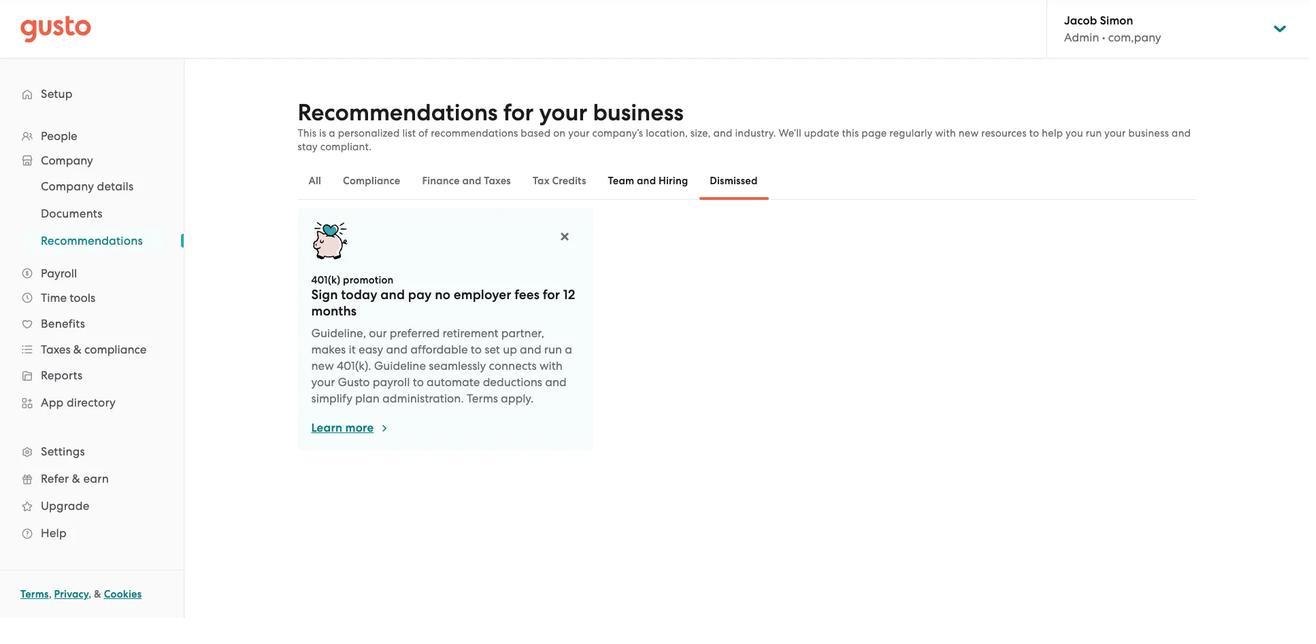 Task type: vqa. For each thing, say whether or not it's contained in the screenshot.
THE
no



Task type: describe. For each thing, give the bounding box(es) containing it.
jacob simon admin • com,pany
[[1065, 14, 1162, 44]]

administration.
[[383, 392, 464, 406]]

pay
[[408, 287, 432, 303]]

compliance
[[84, 343, 147, 357]]

taxes inside button
[[484, 175, 511, 187]]

•
[[1102, 31, 1106, 44]]

simplify
[[311, 392, 353, 406]]

sign
[[311, 287, 338, 303]]

401(k).
[[337, 359, 371, 373]]

cookies button
[[104, 587, 142, 603]]

401(k) promotion sign today and pay no employer fees for 12 months
[[311, 274, 575, 319]]

company details link
[[25, 174, 170, 199]]

people
[[41, 129, 77, 143]]

& for earn
[[72, 472, 80, 486]]

app directory
[[41, 396, 116, 410]]

setup
[[41, 87, 73, 101]]

all
[[309, 175, 321, 187]]

with inside guideline, our preferred retirement partner, makes it easy and affordable to set up and run a new 401(k). guideline seamlessly connects with your gusto payroll to automate deductions and simplify plan administration. terms apply.
[[540, 359, 563, 373]]

cookies
[[104, 589, 142, 601]]

simon
[[1100, 14, 1134, 28]]

dismissed button
[[699, 165, 769, 197]]

stay
[[298, 141, 318, 153]]

reports link
[[14, 363, 170, 388]]

2 , from the left
[[89, 589, 91, 601]]

size,
[[691, 127, 711, 140]]

is
[[319, 127, 326, 140]]

new inside guideline, our preferred retirement partner, makes it easy and affordable to set up and run a new 401(k). guideline seamlessly connects with your gusto payroll to automate deductions and simplify plan administration. terms apply.
[[311, 359, 334, 373]]

time tools button
[[14, 286, 170, 310]]

all button
[[298, 165, 332, 197]]

learn more link
[[311, 421, 390, 437]]

recommendations for recommendations
[[41, 234, 143, 248]]

admin
[[1065, 31, 1100, 44]]

recommendations link
[[25, 229, 170, 253]]

company for company
[[41, 154, 93, 167]]

benefits link
[[14, 312, 170, 336]]

company's
[[592, 127, 643, 140]]

preferred
[[390, 327, 440, 340]]

privacy link
[[54, 589, 89, 601]]

with inside recommendations for your business this is a personalized list of recommendations based on your company's location, size, and industry. we'll update this page regularly with new resources to help you run your business and stay compliant.
[[936, 127, 956, 140]]

taxes & compliance button
[[14, 338, 170, 362]]

compliance button
[[332, 165, 411, 197]]

taxes & compliance
[[41, 343, 147, 357]]

recommendation categories for your business tab list
[[298, 162, 1196, 200]]

deductions
[[483, 376, 543, 389]]

personalized
[[338, 127, 400, 140]]

company for company details
[[41, 180, 94, 193]]

12
[[563, 287, 575, 303]]

company details
[[41, 180, 134, 193]]

app
[[41, 396, 64, 410]]

list
[[403, 127, 416, 140]]

of
[[419, 127, 428, 140]]

for inside recommendations for your business this is a personalized list of recommendations based on your company's location, size, and industry. we'll update this page regularly with new resources to help you run your business and stay compliant.
[[503, 99, 534, 127]]

up
[[503, 343, 517, 357]]

recommendations
[[431, 127, 518, 140]]

a inside recommendations for your business this is a personalized list of recommendations based on your company's location, size, and industry. we'll update this page regularly with new resources to help you run your business and stay compliant.
[[329, 127, 335, 140]]

location,
[[646, 127, 688, 140]]

documents link
[[25, 201, 170, 226]]

tools
[[70, 291, 95, 305]]

reports
[[41, 369, 83, 383]]

affordable
[[411, 343, 468, 357]]

recommendations for recommendations for your business this is a personalized list of recommendations based on your company's location, size, and industry. we'll update this page regularly with new resources to help you run your business and stay compliant.
[[298, 99, 498, 127]]

hiring
[[659, 175, 688, 187]]

benefits
[[41, 317, 85, 331]]

settings link
[[14, 440, 170, 464]]

gusto navigation element
[[0, 59, 184, 569]]

and inside "team and hiring" button
[[637, 175, 656, 187]]

run inside recommendations for your business this is a personalized list of recommendations based on your company's location, size, and industry. we'll update this page regularly with new resources to help you run your business and stay compliant.
[[1086, 127, 1102, 140]]

update
[[804, 127, 840, 140]]

guideline,
[[311, 327, 366, 340]]

automate
[[427, 376, 480, 389]]

refer
[[41, 472, 69, 486]]

tax
[[533, 175, 550, 187]]

finance and taxes button
[[411, 165, 522, 197]]

your right you
[[1105, 127, 1126, 140]]

finance and taxes
[[422, 175, 511, 187]]

0 horizontal spatial business
[[593, 99, 684, 127]]

upgrade link
[[14, 494, 170, 519]]

payroll
[[373, 376, 410, 389]]

months
[[311, 304, 357, 319]]

regularly
[[890, 127, 933, 140]]

settings
[[41, 445, 85, 459]]

easy
[[359, 343, 383, 357]]

plan
[[355, 392, 380, 406]]

compliant.
[[320, 141, 372, 153]]



Task type: locate. For each thing, give the bounding box(es) containing it.
to up administration.
[[413, 376, 424, 389]]

setup link
[[14, 82, 170, 106]]

1 , from the left
[[49, 589, 52, 601]]

our
[[369, 327, 387, 340]]

team and hiring button
[[597, 165, 699, 197]]

list
[[0, 124, 184, 547], [0, 173, 184, 255]]

1 horizontal spatial terms
[[467, 392, 498, 406]]

0 horizontal spatial recommendations
[[41, 234, 143, 248]]

1 vertical spatial business
[[1129, 127, 1170, 140]]

0 vertical spatial recommendations
[[298, 99, 498, 127]]

1 vertical spatial &
[[72, 472, 80, 486]]

, left privacy
[[49, 589, 52, 601]]

recommendations up list
[[298, 99, 498, 127]]

company button
[[14, 148, 170, 173]]

1 horizontal spatial with
[[936, 127, 956, 140]]

to inside recommendations for your business this is a personalized list of recommendations based on your company's location, size, and industry. we'll update this page regularly with new resources to help you run your business and stay compliant.
[[1030, 127, 1040, 140]]

seamlessly
[[429, 359, 486, 373]]

jacob
[[1065, 14, 1097, 28]]

time
[[41, 291, 67, 305]]

time tools
[[41, 291, 95, 305]]

your inside guideline, our preferred retirement partner, makes it easy and affordable to set up and run a new 401(k). guideline seamlessly connects with your gusto payroll to automate deductions and simplify plan administration. terms apply.
[[311, 376, 335, 389]]

1 vertical spatial terms
[[20, 589, 49, 601]]

team
[[608, 175, 635, 187]]

0 horizontal spatial with
[[540, 359, 563, 373]]

gusto
[[338, 376, 370, 389]]

app directory link
[[14, 391, 170, 415]]

terms left privacy
[[20, 589, 49, 601]]

& for compliance
[[73, 343, 82, 357]]

business
[[593, 99, 684, 127], [1129, 127, 1170, 140]]

company inside dropdown button
[[41, 154, 93, 167]]

with
[[936, 127, 956, 140], [540, 359, 563, 373]]

company up documents on the top of the page
[[41, 180, 94, 193]]

based
[[521, 127, 551, 140]]

terms down automate
[[467, 392, 498, 406]]

0 vertical spatial to
[[1030, 127, 1040, 140]]

2 vertical spatial &
[[94, 589, 101, 601]]

0 vertical spatial for
[[503, 99, 534, 127]]

this
[[298, 127, 317, 140]]

your
[[539, 99, 588, 127], [569, 127, 590, 140], [1105, 127, 1126, 140], [311, 376, 335, 389]]

1 horizontal spatial recommendations
[[298, 99, 498, 127]]

new inside recommendations for your business this is a personalized list of recommendations based on your company's location, size, and industry. we'll update this page regularly with new resources to help you run your business and stay compliant.
[[959, 127, 979, 140]]

taxes up reports
[[41, 343, 71, 357]]

a down 12
[[565, 343, 572, 357]]

page
[[862, 127, 887, 140]]

run
[[1086, 127, 1102, 140], [544, 343, 562, 357]]

dismissed
[[710, 175, 758, 187]]

refer & earn
[[41, 472, 109, 486]]

1 vertical spatial to
[[471, 343, 482, 357]]

recommendations inside recommendations for your business this is a personalized list of recommendations based on your company's location, size, and industry. we'll update this page regularly with new resources to help you run your business and stay compliant.
[[298, 99, 498, 127]]

0 vertical spatial new
[[959, 127, 979, 140]]

1 vertical spatial a
[[565, 343, 572, 357]]

this
[[842, 127, 859, 140]]

your up on
[[539, 99, 588, 127]]

finance
[[422, 175, 460, 187]]

tax credits
[[533, 175, 586, 187]]

a
[[329, 127, 335, 140], [565, 343, 572, 357]]

taxes inside dropdown button
[[41, 343, 71, 357]]

0 horizontal spatial to
[[413, 376, 424, 389]]

2 company from the top
[[41, 180, 94, 193]]

1 vertical spatial recommendations
[[41, 234, 143, 248]]

2 vertical spatial to
[[413, 376, 424, 389]]

1 list from the top
[[0, 124, 184, 547]]

run inside guideline, our preferred retirement partner, makes it easy and affordable to set up and run a new 401(k). guideline seamlessly connects with your gusto payroll to automate deductions and simplify plan administration. terms apply.
[[544, 343, 562, 357]]

learn
[[311, 421, 343, 436]]

1 horizontal spatial taxes
[[484, 175, 511, 187]]

recommendations down documents link
[[41, 234, 143, 248]]

industry.
[[735, 127, 776, 140]]

for up based
[[503, 99, 534, 127]]

1 company from the top
[[41, 154, 93, 167]]

set
[[485, 343, 500, 357]]

1 vertical spatial run
[[544, 343, 562, 357]]

for left 12
[[543, 287, 560, 303]]

help
[[41, 527, 67, 540]]

1 vertical spatial taxes
[[41, 343, 71, 357]]

a inside guideline, our preferred retirement partner, makes it easy and affordable to set up and run a new 401(k). guideline seamlessly connects with your gusto payroll to automate deductions and simplify plan administration. terms apply.
[[565, 343, 572, 357]]

1 horizontal spatial to
[[471, 343, 482, 357]]

0 horizontal spatial a
[[329, 127, 335, 140]]

run down the partner,
[[544, 343, 562, 357]]

2 list from the top
[[0, 173, 184, 255]]

, left cookies button
[[89, 589, 91, 601]]

new
[[959, 127, 979, 140], [311, 359, 334, 373]]

recommendations inside gusto navigation element
[[41, 234, 143, 248]]

,
[[49, 589, 52, 601], [89, 589, 91, 601]]

1 horizontal spatial business
[[1129, 127, 1170, 140]]

1 vertical spatial for
[[543, 287, 560, 303]]

1 horizontal spatial a
[[565, 343, 572, 357]]

partner,
[[501, 327, 544, 340]]

promotion
[[343, 274, 394, 287]]

a right is
[[329, 127, 335, 140]]

1 vertical spatial with
[[540, 359, 563, 373]]

payroll button
[[14, 261, 170, 286]]

credits
[[552, 175, 586, 187]]

2 horizontal spatial to
[[1030, 127, 1040, 140]]

apply.
[[501, 392, 534, 406]]

& inside dropdown button
[[73, 343, 82, 357]]

details
[[97, 180, 134, 193]]

with right connects
[[540, 359, 563, 373]]

employer
[[454, 287, 512, 303]]

and
[[714, 127, 733, 140], [1172, 127, 1191, 140], [462, 175, 482, 187], [637, 175, 656, 187], [381, 287, 405, 303], [386, 343, 408, 357], [520, 343, 542, 357], [545, 376, 567, 389]]

0 horizontal spatial terms
[[20, 589, 49, 601]]

earn
[[83, 472, 109, 486]]

0 vertical spatial with
[[936, 127, 956, 140]]

0 horizontal spatial for
[[503, 99, 534, 127]]

0 vertical spatial business
[[593, 99, 684, 127]]

to left set
[[471, 343, 482, 357]]

home image
[[20, 15, 91, 43]]

run right you
[[1086, 127, 1102, 140]]

privacy
[[54, 589, 89, 601]]

with right regularly
[[936, 127, 956, 140]]

0 vertical spatial a
[[329, 127, 335, 140]]

retirement
[[443, 327, 499, 340]]

& down the benefits link on the left bottom
[[73, 343, 82, 357]]

0 vertical spatial run
[[1086, 127, 1102, 140]]

payroll
[[41, 267, 77, 280]]

upgrade
[[41, 500, 90, 513]]

no
[[435, 287, 451, 303]]

taxes left tax
[[484, 175, 511, 187]]

we'll
[[779, 127, 802, 140]]

new left the resources
[[959, 127, 979, 140]]

tax credits button
[[522, 165, 597, 197]]

company down people
[[41, 154, 93, 167]]

to left help
[[1030, 127, 1040, 140]]

terms
[[467, 392, 498, 406], [20, 589, 49, 601]]

help
[[1042, 127, 1063, 140]]

on
[[554, 127, 566, 140]]

0 vertical spatial &
[[73, 343, 82, 357]]

1 horizontal spatial new
[[959, 127, 979, 140]]

1 vertical spatial new
[[311, 359, 334, 373]]

to
[[1030, 127, 1040, 140], [471, 343, 482, 357], [413, 376, 424, 389]]

0 vertical spatial taxes
[[484, 175, 511, 187]]

0 horizontal spatial run
[[544, 343, 562, 357]]

refer & earn link
[[14, 467, 170, 491]]

company
[[41, 154, 93, 167], [41, 180, 94, 193]]

& left earn
[[72, 472, 80, 486]]

help link
[[14, 521, 170, 546]]

&
[[73, 343, 82, 357], [72, 472, 80, 486], [94, 589, 101, 601]]

compliance
[[343, 175, 400, 187]]

your up simplify
[[311, 376, 335, 389]]

new down makes
[[311, 359, 334, 373]]

0 horizontal spatial new
[[311, 359, 334, 373]]

and inside 401(k) promotion sign today and pay no employer fees for 12 months
[[381, 287, 405, 303]]

& left cookies button
[[94, 589, 101, 601]]

today
[[341, 287, 378, 303]]

resources
[[982, 127, 1027, 140]]

team and hiring
[[608, 175, 688, 187]]

1 horizontal spatial ,
[[89, 589, 91, 601]]

guideline
[[374, 359, 426, 373]]

0 vertical spatial company
[[41, 154, 93, 167]]

1 vertical spatial company
[[41, 180, 94, 193]]

terms inside guideline, our preferred retirement partner, makes it easy and affordable to set up and run a new 401(k). guideline seamlessly connects with your gusto payroll to automate deductions and simplify plan administration. terms apply.
[[467, 392, 498, 406]]

more
[[345, 421, 374, 436]]

1 horizontal spatial run
[[1086, 127, 1102, 140]]

directory
[[67, 396, 116, 410]]

0 vertical spatial terms
[[467, 392, 498, 406]]

for inside 401(k) promotion sign today and pay no employer fees for 12 months
[[543, 287, 560, 303]]

connects
[[489, 359, 537, 373]]

your right on
[[569, 127, 590, 140]]

0 horizontal spatial taxes
[[41, 343, 71, 357]]

1 horizontal spatial for
[[543, 287, 560, 303]]

guideline, our preferred retirement partner, makes it easy and affordable to set up and run a new 401(k). guideline seamlessly connects with your gusto payroll to automate deductions and simplify plan administration. terms apply.
[[311, 327, 572, 406]]

list containing company details
[[0, 173, 184, 255]]

list containing people
[[0, 124, 184, 547]]

makes
[[311, 343, 346, 357]]

and inside finance and taxes button
[[462, 175, 482, 187]]

terms , privacy , & cookies
[[20, 589, 142, 601]]

0 horizontal spatial ,
[[49, 589, 52, 601]]

401(k)
[[311, 274, 341, 287]]



